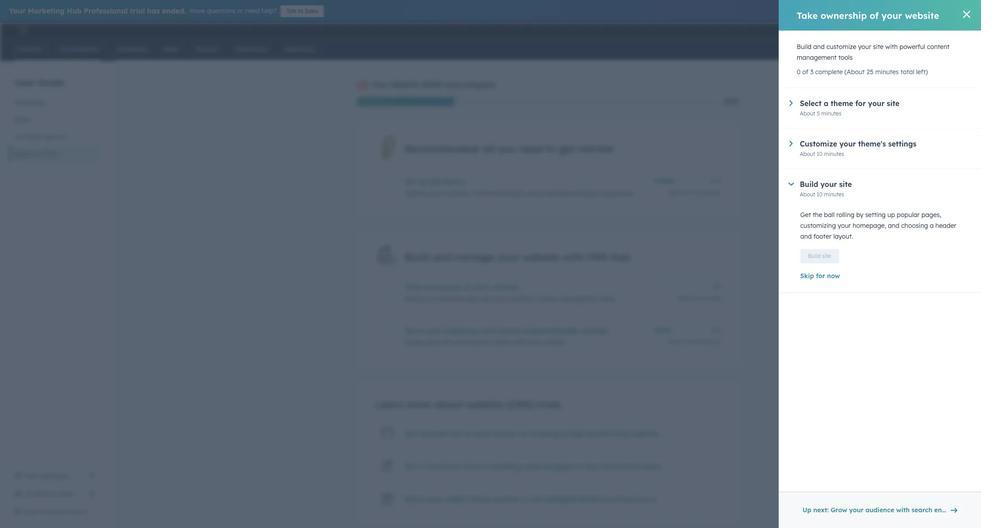 Task type: describe. For each thing, give the bounding box(es) containing it.
up next: grow your audience with search engine-friendly
[[803, 506, 981, 514]]

marketing button
[[9, 94, 101, 111]]

get for get started with a quick lesson on creating a high-performing website
[[405, 429, 417, 438]]

in inside "link"
[[523, 495, 530, 504]]

your for your website (cms) tools progress
[[371, 80, 388, 89]]

about inside the build your site about 10 minutes
[[800, 191, 815, 198]]

website right performing
[[631, 429, 659, 438]]

[object object] complete progress bar for invite
[[654, 180, 675, 183]]

invite
[[472, 189, 488, 198]]

need inside your marketing hub professional trial has ended. have questions or need help?
[[245, 7, 260, 15]]

building
[[491, 462, 521, 471]]

tools up creating
[[538, 398, 561, 411]]

complete
[[815, 68, 843, 76]]

customize inside build and customize your site with powerful content management tools
[[827, 43, 857, 51]]

with inside button
[[896, 506, 910, 514]]

talk
[[287, 8, 296, 14]]

user
[[14, 77, 35, 88]]

footer
[[814, 233, 832, 241]]

help button
[[878, 22, 893, 37]]

marketplaces image
[[862, 27, 871, 35]]

manage
[[454, 251, 494, 263]]

the inside set up the basics import your contacts, invite teammates, and understand hubspot properties
[[430, 177, 441, 186]]

and inside take ownership of your website build and customize your site with powerful content management tools
[[421, 295, 433, 303]]

marketing inside button
[[14, 98, 44, 107]]

your for your marketing hub professional trial has ended. have questions or need help?
[[9, 6, 26, 15]]

minutes inside the build your site about 10 minutes
[[824, 191, 844, 198]]

trial
[[130, 6, 145, 15]]

to inside button
[[298, 8, 303, 14]]

tools left "progress"
[[444, 80, 462, 89]]

left for content
[[713, 339, 721, 345]]

hubspot link
[[11, 24, 34, 35]]

ownership for take ownership of your website build and customize your site with powerful content management tools
[[424, 283, 461, 292]]

build and manage your website with cms hub
[[405, 251, 631, 263]]

2 horizontal spatial to
[[546, 143, 556, 155]]

left)
[[916, 68, 928, 76]]

performing
[[588, 429, 629, 438]]

0 vertical spatial demo
[[642, 462, 662, 471]]

0 horizontal spatial on
[[451, 462, 460, 471]]

0 vertical spatial started
[[578, 143, 613, 155]]

help? inside your marketing hub professional trial has ended. have questions or need help?
[[261, 7, 277, 15]]

up inside set up the basics import your contacts, invite teammates, and understand hubspot properties
[[419, 177, 428, 186]]

sales inside button
[[305, 8, 318, 14]]

team
[[59, 490, 75, 498]]

set up the basics import your contacts, invite teammates, and understand hubspot properties
[[405, 177, 634, 198]]

a inside "link"
[[487, 495, 491, 504]]

take ownership of your website build and customize your site with powerful content management tools
[[405, 283, 615, 303]]

and inside set up the basics import your contacts, invite teammates, and understand hubspot properties
[[527, 189, 538, 198]]

build site link
[[800, 249, 839, 264]]

take for take ownership of your website build and customize your site with powerful content management tools
[[405, 283, 422, 292]]

select
[[800, 99, 822, 108]]

for inside select a theme for your site about 5 minutes
[[856, 99, 866, 108]]

minutes right 13
[[691, 189, 712, 196]]

publish
[[405, 339, 426, 347]]

about 25 minutes
[[677, 295, 721, 302]]

your marketing hub professional trial has ended. have questions or need help?
[[9, 6, 277, 15]]

up next: grow your audience with search engine-friendly button
[[797, 501, 981, 519]]

your inside select a theme for your site about 5 minutes
[[868, 99, 885, 108]]

minutes right the "16"
[[691, 339, 712, 345]]

guide
[[38, 77, 64, 88]]

more
[[406, 398, 431, 411]]

search inside grow your audience with search engine-friendly content publish your site and attract visitors with your content
[[497, 326, 521, 335]]

your inside "customize your theme's settings about 10 minutes"
[[840, 139, 856, 148]]

website inside take ownership of your website build and customize your site with powerful content management tools
[[491, 283, 519, 292]]

40%
[[710, 178, 721, 184]]

hubspot inside "link"
[[546, 495, 577, 504]]

skip
[[800, 272, 814, 280]]

about
[[434, 398, 463, 411]]

get for get the ball rolling by setting up popular pages, customizing your homepage, and choosing a header and footer layout.
[[800, 211, 811, 219]]

skip for now button
[[800, 271, 960, 282]]

start overview demo
[[25, 508, 87, 516]]

now
[[827, 272, 840, 280]]

caret image for select
[[790, 100, 793, 106]]

get the ball rolling by setting up popular pages, customizing your homepage, and choosing a header and footer layout.
[[800, 211, 957, 241]]

get started with a quick lesson on creating a high-performing website link
[[405, 429, 659, 438]]

customizing
[[800, 222, 836, 230]]

build for build your site about 10 minutes
[[800, 180, 818, 189]]

calling icon image
[[844, 26, 852, 34]]

understand
[[540, 189, 574, 198]]

take ownership of your website
[[797, 10, 939, 21]]

notifications button
[[908, 22, 923, 37]]

a inside select a theme for your site about 5 minutes
[[824, 99, 829, 108]]

16
[[684, 339, 690, 345]]

engine- inside grow your audience with search engine-friendly content publish your site and attract visitors with your content
[[523, 326, 551, 335]]

start overview demo link
[[9, 503, 101, 521]]

directory
[[615, 495, 648, 504]]

1 horizontal spatial in
[[577, 462, 584, 471]]

website (cms) button
[[9, 145, 101, 162]]

and inside grow your audience with search engine-friendly content publish your site and attract visitors with your content
[[455, 339, 466, 347]]

Search HubSpot search field
[[855, 41, 965, 57]]

about 13 minutes left
[[668, 189, 721, 196]]

recommended:
[[405, 143, 480, 155]]

friendly inside button
[[959, 506, 981, 514]]

partner
[[493, 495, 521, 504]]

skip for now
[[800, 272, 840, 280]]

get a hands-on intro to building website pages in this interactive demo link
[[405, 462, 662, 471]]

tools inside build and customize your site with powerful content management tools
[[839, 54, 853, 62]]

0 horizontal spatial demo
[[70, 508, 87, 516]]

view your plan link
[[9, 467, 101, 485]]

visitors
[[490, 339, 511, 347]]

(cms) inside button
[[40, 150, 58, 158]]

overview
[[42, 508, 68, 516]]

take for take ownership of your website
[[797, 10, 818, 21]]

about inside "customize your theme's settings about 10 minutes"
[[800, 151, 815, 157]]

customer service
[[14, 133, 67, 141]]

theme
[[831, 99, 853, 108]]

need some help? find a partner in the hubspot solutions directory link
[[405, 495, 658, 506]]

total
[[901, 68, 915, 76]]

professional
[[84, 6, 128, 15]]

music button
[[925, 22, 970, 37]]

recommended: all you need to get started
[[405, 143, 613, 155]]

view
[[25, 472, 39, 480]]

a left quick
[[465, 429, 470, 438]]

minutes inside "customize your theme's settings about 10 minutes"
[[824, 151, 844, 157]]

website inside dialog
[[905, 10, 939, 21]]

about left the "16"
[[667, 339, 683, 345]]

need
[[405, 495, 424, 504]]

0 horizontal spatial 25
[[694, 295, 700, 302]]

minutes down 0%
[[701, 295, 721, 302]]

0 vertical spatial (cms)
[[421, 80, 442, 89]]

0 vertical spatial hub
[[67, 6, 82, 15]]

(about
[[845, 68, 865, 76]]

caret image for build
[[789, 183, 794, 186]]

a left hands-
[[420, 462, 424, 471]]

choosing
[[901, 222, 928, 230]]

customer service button
[[9, 128, 101, 145]]

hubspot image
[[16, 24, 27, 35]]

customize
[[800, 139, 837, 148]]

rolling
[[837, 211, 855, 219]]

powerful inside build and customize your site with powerful content management tools
[[900, 43, 925, 51]]

1 horizontal spatial hub
[[611, 251, 631, 263]]

invite your team
[[25, 490, 75, 498]]

sales inside 'button'
[[14, 116, 30, 124]]

27%
[[725, 97, 739, 106]]

about up the "16"
[[677, 295, 692, 302]]

customer
[[14, 133, 43, 141]]

service
[[45, 133, 67, 141]]

search inside button
[[912, 506, 933, 514]]

high-
[[569, 429, 588, 438]]

management inside build and customize your site with powerful content management tools
[[797, 54, 837, 62]]

hubspot inside set up the basics import your contacts, invite teammates, and understand hubspot properties
[[576, 189, 602, 198]]

grow your audience with search engine-friendly content button
[[405, 326, 648, 335]]

have
[[190, 7, 205, 15]]

engine- inside button
[[935, 506, 959, 514]]

up
[[803, 506, 812, 514]]

your inside button
[[849, 506, 864, 514]]

select a theme for your site about 5 minutes
[[800, 99, 900, 117]]

view your plan
[[25, 472, 69, 480]]



Task type: locate. For each thing, give the bounding box(es) containing it.
your
[[9, 6, 26, 15], [371, 80, 388, 89]]

1 horizontal spatial powerful
[[900, 43, 925, 51]]

1 vertical spatial started
[[420, 429, 446, 438]]

your inside button
[[44, 490, 57, 498]]

2 vertical spatial caret image
[[789, 183, 794, 186]]

link opens in a new window image inside view your plan link
[[89, 473, 95, 479]]

up right set
[[419, 177, 428, 186]]

powerful down notifications icon
[[900, 43, 925, 51]]

build site
[[808, 253, 831, 259]]

website down build and manage your website with cms hub
[[491, 283, 519, 292]]

all
[[483, 143, 495, 155]]

need right or
[[245, 7, 260, 15]]

left
[[713, 189, 721, 196], [713, 339, 721, 345]]

ball
[[824, 211, 835, 219]]

get a hands-on intro to building website pages in this interactive demo
[[405, 462, 662, 471]]

1 vertical spatial take
[[405, 283, 422, 292]]

creating
[[530, 429, 560, 438]]

build for build and customize your site with powerful content management tools
[[797, 43, 812, 51]]

audience inside up next: grow your audience with search engine-friendly button
[[866, 506, 894, 514]]

build for build site
[[808, 253, 821, 259]]

of for take ownership of your website build and customize your site with powerful content management tools
[[463, 283, 470, 292]]

caret image
[[790, 100, 793, 106], [790, 141, 793, 147], [789, 183, 794, 186]]

of down manage
[[463, 283, 470, 292]]

site inside take ownership of your website build and customize your site with powerful content management tools
[[481, 295, 492, 303]]

up right "setting"
[[888, 211, 895, 219]]

1 vertical spatial caret image
[[790, 141, 793, 147]]

sales up 'customer'
[[14, 116, 30, 124]]

0 horizontal spatial take
[[405, 283, 422, 292]]

0 horizontal spatial started
[[420, 429, 446, 438]]

site up rolling at right top
[[839, 180, 852, 189]]

1 horizontal spatial up
[[888, 211, 895, 219]]

of left 3 on the right of the page
[[803, 68, 809, 76]]

2 vertical spatial of
[[463, 283, 470, 292]]

customize your theme's settings about 10 minutes
[[800, 139, 917, 157]]

some
[[426, 495, 445, 504]]

1 horizontal spatial 25
[[867, 68, 874, 76]]

need right you
[[519, 143, 543, 155]]

user guide views element
[[9, 61, 101, 162]]

25
[[867, 68, 874, 76], [694, 295, 700, 302]]

you
[[498, 143, 516, 155]]

1 horizontal spatial (cms)
[[421, 80, 442, 89]]

0 horizontal spatial ownership
[[424, 283, 461, 292]]

site down help "image"
[[873, 43, 884, 51]]

site inside select a theme for your site about 5 minutes
[[887, 99, 900, 108]]

demo
[[642, 462, 662, 471], [70, 508, 87, 516]]

get down more
[[405, 429, 417, 438]]

build for build and manage your website with cms hub
[[405, 251, 429, 263]]

1 vertical spatial need
[[519, 143, 543, 155]]

0 horizontal spatial management
[[559, 295, 599, 303]]

1 vertical spatial for
[[816, 272, 825, 280]]

build and customize your site with powerful content management tools
[[797, 43, 950, 62]]

sales right the 'talk'
[[305, 8, 318, 14]]

website up notifications dropdown button
[[905, 10, 939, 21]]

build your site about 10 minutes
[[800, 180, 852, 198]]

0 horizontal spatial customize
[[434, 295, 464, 303]]

10 inside the build your site about 10 minutes
[[817, 191, 823, 198]]

grow right next:
[[831, 506, 847, 514]]

customize
[[827, 43, 857, 51], [434, 295, 464, 303]]

about 16 minutes left
[[667, 339, 721, 345]]

greg robinson image
[[930, 26, 938, 34]]

talk to sales
[[287, 8, 318, 14]]

1 horizontal spatial ownership
[[821, 10, 867, 21]]

ownership
[[821, 10, 867, 21], [424, 283, 461, 292]]

0 horizontal spatial up
[[419, 177, 428, 186]]

10 inside "customize your theme's settings about 10 minutes"
[[817, 151, 823, 157]]

website
[[905, 10, 939, 21], [522, 251, 560, 263], [491, 283, 519, 292], [466, 398, 503, 411], [631, 429, 659, 438], [523, 462, 551, 471]]

and inside build and customize your site with powerful content management tools
[[813, 43, 825, 51]]

0 vertical spatial sales
[[305, 8, 318, 14]]

1 vertical spatial hubspot
[[546, 495, 577, 504]]

started right "get"
[[578, 143, 613, 155]]

help? left find
[[447, 495, 466, 504]]

friendly
[[551, 326, 579, 335], [959, 506, 981, 514]]

[object object] complete progress bar up about 13 minutes left
[[654, 180, 675, 183]]

your inside get the ball rolling by setting up popular pages, customizing your homepage, and choosing a header and footer layout.
[[838, 222, 851, 230]]

(cms) up the 'your website (cms) tools progress' progress bar
[[421, 80, 442, 89]]

0 vertical spatial 25
[[867, 68, 874, 76]]

0 vertical spatial website
[[390, 80, 419, 89]]

1 horizontal spatial grow
[[831, 506, 847, 514]]

to right the 'talk'
[[298, 8, 303, 14]]

grow up publish
[[405, 326, 424, 335]]

the left basics
[[430, 177, 441, 186]]

0 vertical spatial to
[[298, 8, 303, 14]]

1 horizontal spatial website
[[390, 80, 419, 89]]

take ownership of your website dialog
[[779, 0, 981, 528]]

in left this
[[577, 462, 584, 471]]

minutes
[[875, 68, 899, 76], [822, 110, 842, 117], [824, 151, 844, 157], [691, 189, 712, 196], [824, 191, 844, 198], [701, 295, 721, 302], [691, 339, 712, 345]]

1 horizontal spatial your
[[371, 80, 388, 89]]

25 inside take ownership of your website dialog
[[867, 68, 874, 76]]

hands-
[[426, 462, 451, 471]]

demo right interactive on the bottom
[[642, 462, 662, 471]]

0 vertical spatial friendly
[[551, 326, 579, 335]]

0 vertical spatial your
[[9, 6, 26, 15]]

0 vertical spatial the
[[430, 177, 441, 186]]

management inside take ownership of your website build and customize your site with powerful content management tools
[[559, 295, 599, 303]]

of inside take ownership of your website build and customize your site with powerful content management tools
[[463, 283, 470, 292]]

1 horizontal spatial sales
[[305, 8, 318, 14]]

your inside build and customize your site with powerful content management tools
[[858, 43, 872, 51]]

1 vertical spatial up
[[888, 211, 895, 219]]

content
[[927, 43, 950, 51], [535, 295, 558, 303], [581, 326, 608, 335], [542, 339, 565, 347]]

a right select
[[824, 99, 829, 108]]

your
[[882, 10, 902, 21], [858, 43, 872, 51], [868, 99, 885, 108], [840, 139, 856, 148], [821, 180, 837, 189], [428, 189, 441, 198], [838, 222, 851, 230], [497, 251, 519, 263], [473, 283, 489, 292], [466, 295, 479, 303], [426, 326, 442, 335], [428, 339, 441, 347], [527, 339, 541, 347], [41, 472, 54, 480], [44, 490, 57, 498], [849, 506, 864, 514]]

grow your audience with search engine-friendly content publish your site and attract visitors with your content
[[405, 326, 608, 347]]

find
[[469, 495, 484, 504]]

1 [object object] complete progress bar from the top
[[654, 180, 675, 183]]

website left pages
[[523, 462, 551, 471]]

2 horizontal spatial (cms)
[[506, 398, 535, 411]]

teammates,
[[490, 189, 525, 198]]

site
[[873, 43, 884, 51], [887, 99, 900, 108], [839, 180, 852, 189], [822, 253, 831, 259], [481, 295, 492, 303], [443, 339, 453, 347]]

audience inside grow your audience with search engine-friendly content publish your site and attract visitors with your content
[[445, 326, 477, 335]]

0 vertical spatial need
[[245, 7, 260, 15]]

left down 40%
[[713, 189, 721, 196]]

hub left professional
[[67, 6, 82, 15]]

minutes inside select a theme for your site about 5 minutes
[[822, 110, 842, 117]]

1 horizontal spatial to
[[482, 462, 489, 471]]

for
[[856, 99, 866, 108], [816, 272, 825, 280]]

1 horizontal spatial demo
[[642, 462, 662, 471]]

ownership down manage
[[424, 283, 461, 292]]

sales button
[[9, 111, 101, 128]]

1 horizontal spatial for
[[856, 99, 866, 108]]

caret image left the build your site about 10 minutes
[[789, 183, 794, 186]]

[object object] complete progress bar up about 16 minutes left
[[654, 329, 672, 332]]

minutes down customize
[[824, 151, 844, 157]]

site left attract
[[443, 339, 453, 347]]

get left hands-
[[405, 462, 417, 471]]

0 vertical spatial management
[[797, 54, 837, 62]]

get
[[800, 211, 811, 219], [405, 429, 417, 438], [405, 462, 417, 471]]

0 vertical spatial customize
[[827, 43, 857, 51]]

[object object] complete progress bar
[[654, 180, 675, 183], [654, 329, 672, 332]]

grow inside grow your audience with search engine-friendly content publish your site and attract visitors with your content
[[405, 326, 424, 335]]

0 vertical spatial [object object] complete progress bar
[[654, 180, 675, 183]]

ended.
[[162, 6, 186, 15]]

hubspot down pages
[[546, 495, 577, 504]]

popular
[[897, 211, 920, 219]]

0 horizontal spatial website
[[14, 150, 38, 158]]

2 [object object] complete progress bar from the top
[[654, 329, 672, 332]]

in
[[577, 462, 584, 471], [523, 495, 530, 504]]

demo down team on the left of page
[[70, 508, 87, 516]]

1 vertical spatial to
[[546, 143, 556, 155]]

1 vertical spatial hub
[[611, 251, 631, 263]]

site inside grow your audience with search engine-friendly content publish your site and attract visitors with your content
[[443, 339, 453, 347]]

hub right "cms"
[[611, 251, 631, 263]]

tools up '(about'
[[839, 54, 853, 62]]

a left the high-
[[562, 429, 567, 438]]

minutes left total
[[875, 68, 899, 76]]

0 horizontal spatial in
[[523, 495, 530, 504]]

contacts,
[[443, 189, 470, 198]]

your up the 'your website (cms) tools progress' progress bar
[[371, 80, 388, 89]]

0 horizontal spatial powerful
[[508, 295, 533, 303]]

with inside take ownership of your website build and customize your site with powerful content management tools
[[493, 295, 506, 303]]

a down pages,
[[930, 222, 934, 230]]

to right intro
[[482, 462, 489, 471]]

about inside select a theme for your site about 5 minutes
[[800, 110, 815, 117]]

need
[[245, 7, 260, 15], [519, 143, 543, 155]]

grow
[[405, 326, 424, 335], [831, 506, 847, 514]]

hubspot left properties at the top right of page
[[576, 189, 602, 198]]

25 up about 16 minutes left
[[694, 295, 700, 302]]

1 vertical spatial search
[[912, 506, 933, 514]]

help? inside "link"
[[447, 495, 466, 504]]

powerful inside take ownership of your website build and customize your site with powerful content management tools
[[508, 295, 533, 303]]

10 up customizing
[[817, 191, 823, 198]]

by
[[856, 211, 864, 219]]

grow inside up next: grow your audience with search engine-friendly button
[[831, 506, 847, 514]]

music
[[940, 26, 956, 33]]

import
[[405, 189, 426, 198]]

1 horizontal spatial management
[[797, 54, 837, 62]]

2 vertical spatial the
[[532, 495, 543, 504]]

(cms) up get started with a quick lesson on creating a high-performing website
[[506, 398, 535, 411]]

0 vertical spatial hubspot
[[576, 189, 602, 198]]

website down 'customer'
[[14, 150, 38, 158]]

of for take ownership of your website
[[870, 10, 879, 21]]

content inside take ownership of your website build and customize your site with powerful content management tools
[[535, 295, 558, 303]]

0 horizontal spatial audience
[[445, 326, 477, 335]]

learn more about website (cms) tools
[[375, 398, 561, 411]]

marketing down the user
[[14, 98, 44, 107]]

website up take ownership of your website button
[[522, 251, 560, 263]]

0 horizontal spatial (cms)
[[40, 150, 58, 158]]

0 vertical spatial help?
[[261, 7, 277, 15]]

0 vertical spatial marketing
[[28, 6, 65, 15]]

0 vertical spatial ownership
[[821, 10, 867, 21]]

minutes right 5 at the top right
[[822, 110, 842, 117]]

0 vertical spatial of
[[870, 10, 879, 21]]

help image
[[881, 27, 889, 35]]

with inside build and customize your site with powerful content management tools
[[886, 43, 898, 51]]

in right partner
[[523, 495, 530, 504]]

0 of 3 complete (about 25 minutes total left)
[[797, 68, 928, 76]]

2 10 from the top
[[817, 191, 823, 198]]

0 horizontal spatial need
[[245, 7, 260, 15]]

0 horizontal spatial grow
[[405, 326, 424, 335]]

about down select
[[800, 110, 815, 117]]

take inside take ownership of your website dialog
[[797, 10, 818, 21]]

build inside take ownership of your website build and customize your site with powerful content management tools
[[405, 295, 420, 303]]

tools down "cms"
[[601, 295, 615, 303]]

set
[[405, 177, 416, 186]]

content inside build and customize your site with powerful content management tools
[[927, 43, 950, 51]]

header
[[936, 222, 957, 230]]

2 horizontal spatial of
[[870, 10, 879, 21]]

(cms) down customer service button
[[40, 150, 58, 158]]

interactive
[[601, 462, 640, 471]]

menu
[[790, 22, 970, 37]]

powerful down take ownership of your website button
[[508, 295, 533, 303]]

close image
[[960, 8, 967, 15], [963, 11, 970, 18]]

website inside "website (cms)" button
[[14, 150, 38, 158]]

take
[[797, 10, 818, 21], [405, 283, 422, 292]]

your website (cms) tools progress
[[371, 80, 495, 89]]

0 vertical spatial 10
[[817, 151, 823, 157]]

1 left from the top
[[713, 189, 721, 196]]

settings link
[[895, 25, 906, 34]]

1 vertical spatial sales
[[14, 116, 30, 124]]

the right partner
[[532, 495, 543, 504]]

on left intro
[[451, 462, 460, 471]]

site inside the build your site about 10 minutes
[[839, 180, 852, 189]]

1 vertical spatial help?
[[447, 495, 466, 504]]

up inside get the ball rolling by setting up popular pages, customizing your homepage, and choosing a header and footer layout.
[[888, 211, 895, 219]]

1 horizontal spatial started
[[578, 143, 613, 155]]

pages
[[553, 462, 575, 471]]

take inside take ownership of your website build and customize your site with powerful content management tools
[[405, 283, 422, 292]]

questions
[[207, 7, 235, 15]]

ownership up calling icon popup button
[[821, 10, 867, 21]]

friendly inside grow your audience with search engine-friendly content publish your site and attract visitors with your content
[[551, 326, 579, 335]]

1 horizontal spatial customize
[[827, 43, 857, 51]]

25 right '(about'
[[867, 68, 874, 76]]

caret image for customize
[[790, 141, 793, 147]]

1 vertical spatial friendly
[[959, 506, 981, 514]]

0 vertical spatial in
[[577, 462, 584, 471]]

for right theme on the top right of page
[[856, 99, 866, 108]]

talk to sales button
[[281, 5, 324, 17]]

started down more
[[420, 429, 446, 438]]

about left 13
[[668, 189, 683, 196]]

0 vertical spatial powerful
[[900, 43, 925, 51]]

site down footer
[[822, 253, 831, 259]]

plan
[[56, 472, 69, 480]]

2 left from the top
[[713, 339, 721, 345]]

1 horizontal spatial the
[[532, 495, 543, 504]]

build inside build and customize your site with powerful content management tools
[[797, 43, 812, 51]]

site down take ownership of your website button
[[481, 295, 492, 303]]

learn
[[375, 398, 403, 411]]

0 horizontal spatial engine-
[[523, 326, 551, 335]]

site inside the build site link
[[822, 253, 831, 259]]

1 horizontal spatial engine-
[[935, 506, 959, 514]]

management
[[797, 54, 837, 62], [559, 295, 599, 303]]

0 vertical spatial get
[[800, 211, 811, 219]]

caret image left select
[[790, 100, 793, 106]]

1 horizontal spatial help?
[[447, 495, 466, 504]]

ownership for take ownership of your website
[[821, 10, 867, 21]]

5
[[817, 110, 820, 117]]

solutions
[[579, 495, 612, 504]]

0 horizontal spatial sales
[[14, 116, 30, 124]]

0 horizontal spatial the
[[430, 177, 441, 186]]

site up settings
[[887, 99, 900, 108]]

for left now
[[816, 272, 825, 280]]

on right lesson
[[519, 429, 528, 438]]

2 vertical spatial (cms)
[[506, 398, 535, 411]]

for inside button
[[816, 272, 825, 280]]

marketing up hubspot link
[[28, 6, 65, 15]]

build inside the build your site about 10 minutes
[[800, 180, 818, 189]]

setting
[[865, 211, 886, 219]]

1 10 from the top
[[817, 151, 823, 157]]

13
[[685, 189, 690, 196]]

a right find
[[487, 495, 491, 504]]

this
[[586, 462, 599, 471]]

0 horizontal spatial help?
[[261, 7, 277, 15]]

1 horizontal spatial of
[[803, 68, 809, 76]]

menu item
[[837, 22, 839, 37]]

your website (cms) tools progress progress bar
[[357, 97, 454, 106]]

customize inside take ownership of your website build and customize your site with powerful content management tools
[[434, 295, 464, 303]]

the inside get the ball rolling by setting up popular pages, customizing your homepage, and choosing a header and footer layout.
[[813, 211, 822, 219]]

notifications image
[[911, 27, 920, 35]]

site inside build and customize your site with powerful content management tools
[[873, 43, 884, 51]]

a inside get the ball rolling by setting up popular pages, customizing your homepage, and choosing a header and footer layout.
[[930, 222, 934, 230]]

[object object] complete progress bar for content
[[654, 329, 672, 332]]

1 vertical spatial management
[[559, 295, 599, 303]]

hubspot
[[576, 189, 602, 198], [546, 495, 577, 504]]

1 horizontal spatial take
[[797, 10, 818, 21]]

help? left the 'talk'
[[261, 7, 277, 15]]

marketplaces button
[[857, 22, 876, 37]]

start
[[25, 508, 40, 516]]

0 vertical spatial up
[[419, 177, 428, 186]]

1 vertical spatial 10
[[817, 191, 823, 198]]

1 vertical spatial your
[[371, 80, 388, 89]]

ownership inside take ownership of your website build and customize your site with powerful content management tools
[[424, 283, 461, 292]]

1 vertical spatial marketing
[[14, 98, 44, 107]]

to left "get"
[[546, 143, 556, 155]]

get up customizing
[[800, 211, 811, 219]]

of up the marketplaces popup button
[[870, 10, 879, 21]]

tools inside take ownership of your website build and customize your site with powerful content management tools
[[601, 295, 615, 303]]

user guide
[[14, 77, 64, 88]]

invite your team button
[[9, 485, 101, 503]]

minutes up the ball
[[824, 191, 844, 198]]

link opens in a new window image
[[89, 471, 95, 482]]

on
[[519, 429, 528, 438], [451, 462, 460, 471]]

0 vertical spatial search
[[497, 326, 521, 335]]

attract
[[468, 339, 488, 347]]

your up hubspot icon
[[9, 6, 26, 15]]

1 vertical spatial ownership
[[424, 283, 461, 292]]

upgrade
[[806, 27, 831, 34]]

1 vertical spatial of
[[803, 68, 809, 76]]

1 horizontal spatial need
[[519, 143, 543, 155]]

link opens in a new window image
[[89, 473, 95, 479], [650, 496, 656, 506], [650, 497, 656, 504]]

1 vertical spatial get
[[405, 429, 417, 438]]

0 horizontal spatial of
[[463, 283, 470, 292]]

the inside "link"
[[532, 495, 543, 504]]

settings image
[[896, 26, 905, 34]]

about up customizing
[[800, 191, 815, 198]]

menu containing music
[[790, 22, 970, 37]]

0 vertical spatial grow
[[405, 326, 424, 335]]

left for invite
[[713, 189, 721, 196]]

take ownership of your website button
[[405, 283, 648, 292]]

ownership inside dialog
[[821, 10, 867, 21]]

1 vertical spatial powerful
[[508, 295, 533, 303]]

0 vertical spatial audience
[[445, 326, 477, 335]]

the up customizing
[[813, 211, 822, 219]]

left down 33% on the right of the page
[[713, 339, 721, 345]]

your inside the build your site about 10 minutes
[[821, 180, 837, 189]]

powerful
[[900, 43, 925, 51], [508, 295, 533, 303]]

pages,
[[922, 211, 942, 219]]

10 down customize
[[817, 151, 823, 157]]

get for get a hands-on intro to building website pages in this interactive demo
[[405, 462, 417, 471]]

1 vertical spatial in
[[523, 495, 530, 504]]

your inside set up the basics import your contacts, invite teammates, and understand hubspot properties
[[428, 189, 441, 198]]

0 vertical spatial on
[[519, 429, 528, 438]]

website up the 'your website (cms) tools progress' progress bar
[[390, 80, 419, 89]]

caret image left customize
[[790, 141, 793, 147]]

get inside get the ball rolling by setting up popular pages, customizing your homepage, and choosing a header and footer layout.
[[800, 211, 811, 219]]

1 vertical spatial (cms)
[[40, 150, 58, 158]]

the
[[430, 177, 441, 186], [813, 211, 822, 219], [532, 495, 543, 504]]

about down customize
[[800, 151, 815, 157]]

upgrade image
[[796, 27, 804, 35]]

0 vertical spatial engine-
[[523, 326, 551, 335]]

1 horizontal spatial on
[[519, 429, 528, 438]]

1 horizontal spatial audience
[[866, 506, 894, 514]]

website up quick
[[466, 398, 503, 411]]



Task type: vqa. For each thing, say whether or not it's contained in the screenshot.
Press to sort. icon
no



